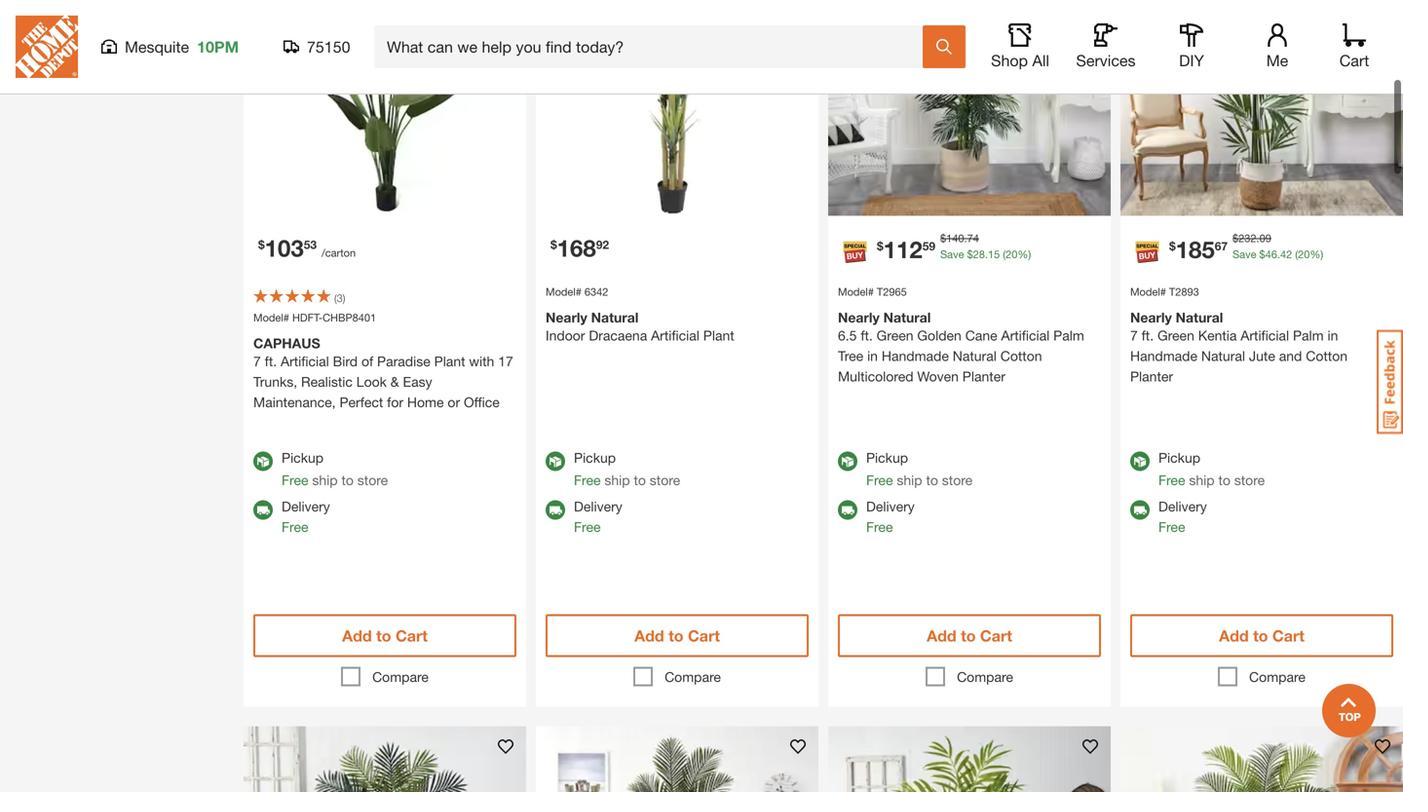 Task type: locate. For each thing, give the bounding box(es) containing it.
1 horizontal spatial in
[[1328, 327, 1338, 343]]

pickup
[[282, 450, 324, 466], [574, 450, 616, 466], [866, 450, 908, 466], [1159, 450, 1201, 466]]

09
[[1260, 232, 1271, 245]]

2 add to cart from the left
[[634, 627, 720, 645]]

0 horizontal spatial green
[[877, 327, 914, 343]]

1 horizontal spatial available for pickup image
[[546, 452, 565, 471]]

of
[[361, 353, 373, 369]]

2 nearly from the left
[[838, 309, 880, 325]]

green
[[877, 327, 914, 343], [1158, 327, 1194, 343]]

planter inside the nearly natural 7 ft. green kentia artificial palm in handmade natural jute and cotton planter
[[1130, 368, 1173, 384]]

6.5
[[838, 327, 857, 343]]

plant
[[703, 327, 734, 343], [434, 353, 465, 369]]

1 horizontal spatial green
[[1158, 327, 1194, 343]]

nearly up indoor
[[546, 309, 587, 325]]

natural up kentia
[[1176, 309, 1223, 325]]

handmade
[[882, 348, 949, 364], [1130, 348, 1198, 364]]

(
[[1003, 248, 1006, 261], [1295, 248, 1298, 261], [334, 292, 337, 305]]

1 green from the left
[[877, 327, 914, 343]]

multicolored
[[838, 368, 914, 384]]

1 horizontal spatial %)
[[1310, 248, 1323, 261]]

pickup for nearly natural indoor dracaena artificial plant
[[574, 450, 616, 466]]

$ up model# t2893
[[1169, 239, 1176, 253]]

1 palm from the left
[[1054, 327, 1084, 343]]

handmade inside nearly natural 6.5 ft. green golden cane artificial palm tree in handmade natural cotton multicolored woven planter
[[882, 348, 949, 364]]

( right 42
[[1295, 248, 1298, 261]]

1 horizontal spatial (
[[1003, 248, 1006, 261]]

75150 button
[[284, 37, 351, 57]]

ft. inside the nearly natural 7 ft. green kentia artificial palm in handmade natural jute and cotton planter
[[1142, 327, 1154, 343]]

$ 103 53 /carton
[[258, 234, 356, 262]]

$ 232 . 09 save $ 46 . 42 ( 20 %)
[[1233, 232, 1323, 261]]

2 horizontal spatial (
[[1295, 248, 1298, 261]]

plant inside caphaus 7 ft. artificial bird of paradise plant with 17 trunks, realistic look & easy maintenance, perfect for home or office
[[434, 353, 465, 369]]

0 vertical spatial in
[[1328, 327, 1338, 343]]

2 cotton from the left
[[1306, 348, 1348, 364]]

delivery for nearly natural 6.5 ft. green golden cane artificial palm tree in handmade natural cotton multicolored woven planter
[[866, 498, 915, 515]]

compare up 7 ft. artificial single stalk golden cane palm tree image
[[665, 669, 721, 685]]

ft. up trunks,
[[265, 353, 277, 369]]

1 horizontal spatial available shipping image
[[546, 500, 565, 520]]

0 horizontal spatial save
[[940, 248, 964, 261]]

1 horizontal spatial handmade
[[1130, 348, 1198, 364]]

nearly for 112
[[838, 309, 880, 325]]

( right 15
[[1003, 248, 1006, 261]]

natural up dracaena
[[591, 309, 639, 325]]

nearly natural 6.5 ft. green golden cane artificial palm tree in handmade natural cotton multicolored woven planter
[[838, 309, 1084, 384]]

handmade up the woven
[[882, 348, 949, 364]]

7 ft. artificial bird of paradise plant with 17 trunks, realistic look & easy maintenance, perfect for home or office image
[[244, 0, 526, 216]]

0 horizontal spatial plant
[[434, 353, 465, 369]]

add to cart for nearly natural indoor dracaena artificial plant
[[634, 627, 720, 645]]

1 vertical spatial in
[[867, 348, 878, 364]]

or
[[448, 394, 460, 410]]

4 pickup from the left
[[1159, 450, 1201, 466]]

3 pickup free ship to store from the left
[[866, 450, 973, 488]]

%) for 185
[[1310, 248, 1323, 261]]

all
[[1032, 51, 1049, 70]]

model# for nearly natural 6.5 ft. green golden cane artificial palm tree in handmade natural cotton multicolored woven planter
[[838, 286, 874, 298]]

7 inside the nearly natural 7 ft. green kentia artificial palm in handmade natural jute and cotton planter
[[1130, 327, 1138, 343]]

add to cart button
[[253, 614, 516, 657], [546, 614, 809, 657], [838, 614, 1101, 657], [1130, 614, 1393, 657]]

green down t2965
[[877, 327, 914, 343]]

2 delivery free from the left
[[574, 498, 622, 535]]

pickup for nearly natural 7 ft. green kentia artificial palm in handmade natural jute and cotton planter
[[1159, 450, 1201, 466]]

planter down model# t2893
[[1130, 368, 1173, 384]]

$
[[940, 232, 946, 245], [1233, 232, 1239, 245], [258, 238, 265, 251], [551, 238, 557, 251], [877, 239, 883, 253], [1169, 239, 1176, 253], [967, 248, 973, 261], [1259, 248, 1265, 261]]

1 horizontal spatial cotton
[[1306, 348, 1348, 364]]

1 20 from the left
[[1006, 248, 1018, 261]]

$ left 92
[[551, 238, 557, 251]]

1 add to cart button from the left
[[253, 614, 516, 657]]

4 add from the left
[[1219, 627, 1249, 645]]

artificial inside caphaus 7 ft. artificial bird of paradise plant with 17 trunks, realistic look & easy maintenance, perfect for home or office
[[281, 353, 329, 369]]

$ 112 59
[[877, 235, 935, 263]]

add to cart for nearly natural 6.5 ft. green golden cane artificial palm tree in handmade natural cotton multicolored woven planter
[[927, 627, 1012, 645]]

0 horizontal spatial in
[[867, 348, 878, 364]]

1 cotton from the left
[[1000, 348, 1042, 364]]

1 store from the left
[[357, 472, 388, 488]]

save down the "140"
[[940, 248, 964, 261]]

green inside the nearly natural 7 ft. green kentia artificial palm in handmade natural jute and cotton planter
[[1158, 327, 1194, 343]]

compare up 6.5 ft. green golden cane artificial palm tree in handmade natural jute and cotton planter image
[[372, 669, 429, 685]]

nearly up 6.5
[[838, 309, 880, 325]]

$ inside $ 185 67
[[1169, 239, 1176, 253]]

20 inside $ 232 . 09 save $ 46 . 42 ( 20 %)
[[1298, 248, 1310, 261]]

%)
[[1018, 248, 1031, 261], [1310, 248, 1323, 261]]

store for indoor dracaena artificial plant
[[650, 472, 680, 488]]

%) inside $ 232 . 09 save $ 46 . 42 ( 20 %)
[[1310, 248, 1323, 261]]

compare
[[372, 669, 429, 685], [665, 669, 721, 685], [957, 669, 1013, 685], [1249, 669, 1306, 685]]

caphaus 7 ft. artificial bird of paradise plant with 17 trunks, realistic look & easy maintenance, perfect for home or office
[[253, 335, 513, 410]]

15
[[988, 248, 1000, 261]]

in left the feedback link image
[[1328, 327, 1338, 343]]

cotton inside nearly natural 6.5 ft. green golden cane artificial palm tree in handmade natural cotton multicolored woven planter
[[1000, 348, 1042, 364]]

delivery free
[[282, 498, 330, 535], [574, 498, 622, 535], [866, 498, 915, 535], [1159, 498, 1207, 535]]

1 planter from the left
[[963, 368, 1005, 384]]

4 delivery free from the left
[[1159, 498, 1207, 535]]

0 horizontal spatial palm
[[1054, 327, 1084, 343]]

3 add to cart from the left
[[927, 627, 1012, 645]]

green for 185
[[1158, 327, 1194, 343]]

2 horizontal spatial ft.
[[1142, 327, 1154, 343]]

1 horizontal spatial save
[[1233, 248, 1257, 261]]

4 delivery from the left
[[1159, 498, 1207, 515]]

1 horizontal spatial plant
[[703, 327, 734, 343]]

2 %) from the left
[[1310, 248, 1323, 261]]

2 palm from the left
[[1293, 327, 1324, 343]]

0 horizontal spatial %)
[[1018, 248, 1031, 261]]

save down 232
[[1233, 248, 1257, 261]]

1 available shipping image from the left
[[253, 500, 273, 520]]

palm
[[1054, 327, 1084, 343], [1293, 327, 1324, 343]]

7 up trunks,
[[253, 353, 261, 369]]

20 right 15
[[1006, 248, 1018, 261]]

available shipping image
[[253, 500, 273, 520], [546, 500, 565, 520], [1130, 500, 1150, 520]]

2 pickup from the left
[[574, 450, 616, 466]]

2 pickup free ship to store from the left
[[574, 450, 680, 488]]

$ up model# t2965
[[877, 239, 883, 253]]

green left kentia
[[1158, 327, 1194, 343]]

0 horizontal spatial available shipping image
[[253, 500, 273, 520]]

$ 140 . 74 save $ 28 . 15 ( 20 %)
[[940, 232, 1031, 261]]

7 ft. green kentia artificial palm in handmade natural jute and cotton planter image
[[1121, 0, 1403, 216]]

6.5 ft. golden cane artificial palm tree in white planter with stand image
[[1121, 726, 1403, 792]]

3 ship from the left
[[897, 472, 922, 488]]

natural inside nearly natural indoor dracaena artificial plant
[[591, 309, 639, 325]]

artificial up 'jute'
[[1241, 327, 1289, 343]]

20 right 42
[[1298, 248, 1310, 261]]

7 down model# t2893
[[1130, 327, 1138, 343]]

add for 6.5 ft. green golden cane artificial palm tree in handmade natural cotton multicolored woven planter
[[927, 627, 957, 645]]

$ inside the $ 103 53 /carton
[[258, 238, 265, 251]]

artificial right dracaena
[[651, 327, 700, 343]]

ft. inside caphaus 7 ft. artificial bird of paradise plant with 17 trunks, realistic look & easy maintenance, perfect for home or office
[[265, 353, 277, 369]]

paradise
[[377, 353, 430, 369]]

planter
[[963, 368, 1005, 384], [1130, 368, 1173, 384]]

3 add to cart button from the left
[[838, 614, 1101, 657]]

4 store from the left
[[1234, 472, 1265, 488]]

artificial down caphaus
[[281, 353, 329, 369]]

ft. down model# t2893
[[1142, 327, 1154, 343]]

delivery free for nearly natural 6.5 ft. green golden cane artificial palm tree in handmade natural cotton multicolored woven planter
[[866, 498, 915, 535]]

add for indoor dracaena artificial plant
[[634, 627, 664, 645]]

1 delivery from the left
[[282, 498, 330, 515]]

t2893
[[1169, 286, 1199, 298]]

store
[[357, 472, 388, 488], [650, 472, 680, 488], [942, 472, 973, 488], [1234, 472, 1265, 488]]

3 delivery from the left
[[866, 498, 915, 515]]

natural
[[591, 309, 639, 325], [883, 309, 931, 325], [1176, 309, 1223, 325], [953, 348, 997, 364], [1201, 348, 1245, 364]]

with
[[469, 353, 494, 369]]

pickup free ship to store
[[282, 450, 388, 488], [574, 450, 680, 488], [866, 450, 973, 488], [1159, 450, 1265, 488]]

nearly
[[546, 309, 587, 325], [838, 309, 880, 325], [1130, 309, 1172, 325]]

cotton for 185
[[1306, 348, 1348, 364]]

$ inside $ 168 92
[[551, 238, 557, 251]]

$ right 59
[[940, 232, 946, 245]]

cart
[[1340, 51, 1369, 70], [396, 627, 428, 645], [688, 627, 720, 645], [980, 627, 1012, 645], [1273, 627, 1305, 645]]

2 store from the left
[[650, 472, 680, 488]]

0 horizontal spatial cotton
[[1000, 348, 1042, 364]]

palm right cane
[[1054, 327, 1084, 343]]

model# left 6342
[[546, 286, 582, 298]]

1 add from the left
[[342, 627, 372, 645]]

3 available for pickup image from the left
[[838, 452, 857, 471]]

4 ship from the left
[[1189, 472, 1215, 488]]

1 save from the left
[[940, 248, 964, 261]]

20 inside $ 140 . 74 save $ 28 . 15 ( 20 %)
[[1006, 248, 1018, 261]]

$ left 53
[[258, 238, 265, 251]]

0 vertical spatial plant
[[703, 327, 734, 343]]

cotton
[[1000, 348, 1042, 364], [1306, 348, 1348, 364]]

1 horizontal spatial ft.
[[861, 327, 873, 343]]

4 add to cart button from the left
[[1130, 614, 1393, 657]]

artificial
[[651, 327, 700, 343], [1001, 327, 1050, 343], [1241, 327, 1289, 343], [281, 353, 329, 369]]

model#
[[546, 286, 582, 298], [838, 286, 874, 298], [1130, 286, 1166, 298], [253, 311, 289, 324]]

artificial right cane
[[1001, 327, 1050, 343]]

.
[[964, 232, 967, 245], [1257, 232, 1260, 245], [985, 248, 988, 261], [1277, 248, 1280, 261]]

2 save from the left
[[1233, 248, 1257, 261]]

3 pickup from the left
[[866, 450, 908, 466]]

in up multicolored
[[867, 348, 878, 364]]

2 horizontal spatial nearly
[[1130, 309, 1172, 325]]

7 inside caphaus 7 ft. artificial bird of paradise plant with 17 trunks, realistic look & easy maintenance, perfect for home or office
[[253, 353, 261, 369]]

natural for 7
[[1176, 309, 1223, 325]]

ship for nearly natural 7 ft. green kentia artificial palm in handmade natural jute and cotton planter
[[1189, 472, 1215, 488]]

in
[[1328, 327, 1338, 343], [867, 348, 878, 364]]

easy
[[403, 374, 432, 390]]

3 compare from the left
[[957, 669, 1013, 685]]

3 store from the left
[[942, 472, 973, 488]]

chbp8401
[[323, 311, 376, 324]]

0 horizontal spatial nearly
[[546, 309, 587, 325]]

model# up caphaus
[[253, 311, 289, 324]]

ship
[[312, 472, 338, 488], [604, 472, 630, 488], [897, 472, 922, 488], [1189, 472, 1215, 488]]

2 handmade from the left
[[1130, 348, 1198, 364]]

1 horizontal spatial nearly
[[838, 309, 880, 325]]

0 vertical spatial 7
[[1130, 327, 1138, 343]]

2 add to cart button from the left
[[546, 614, 809, 657]]

2 compare from the left
[[665, 669, 721, 685]]

natural down t2965
[[883, 309, 931, 325]]

0 horizontal spatial available for pickup image
[[253, 452, 273, 471]]

( inside $ 140 . 74 save $ 28 . 15 ( 20 %)
[[1003, 248, 1006, 261]]

compare up 8 ft. green king palm artificial tree in handmade natural jute and cotton planter 'image' at the bottom right
[[957, 669, 1013, 685]]

2 green from the left
[[1158, 327, 1194, 343]]

%) inside $ 140 . 74 save $ 28 . 15 ( 20 %)
[[1018, 248, 1031, 261]]

ft. inside nearly natural 6.5 ft. green golden cane artificial palm tree in handmade natural cotton multicolored woven planter
[[861, 327, 873, 343]]

tree
[[838, 348, 864, 364]]

ship for nearly natural 6.5 ft. green golden cane artificial palm tree in handmade natural cotton multicolored woven planter
[[897, 472, 922, 488]]

natural for indoor
[[591, 309, 639, 325]]

2 delivery from the left
[[574, 498, 622, 515]]

$ right 67
[[1233, 232, 1239, 245]]

nearly inside the nearly natural 7 ft. green kentia artificial palm in handmade natural jute and cotton planter
[[1130, 309, 1172, 325]]

20 for 112
[[1006, 248, 1018, 261]]

add to cart
[[342, 627, 428, 645], [634, 627, 720, 645], [927, 627, 1012, 645], [1219, 627, 1305, 645]]

2 horizontal spatial available shipping image
[[1130, 500, 1150, 520]]

$ for 232
[[1233, 232, 1239, 245]]

cane
[[965, 327, 997, 343]]

ft. for 185
[[1142, 327, 1154, 343]]

ft. right 6.5
[[861, 327, 873, 343]]

services button
[[1075, 23, 1137, 70]]

nearly inside nearly natural 6.5 ft. green golden cane artificial palm tree in handmade natural cotton multicolored woven planter
[[838, 309, 880, 325]]

free
[[282, 472, 308, 488], [574, 472, 601, 488], [866, 472, 893, 488], [1159, 472, 1185, 488], [282, 519, 308, 535], [574, 519, 601, 535], [866, 519, 893, 535], [1159, 519, 1185, 535]]

to
[[341, 472, 354, 488], [634, 472, 646, 488], [926, 472, 938, 488], [1218, 472, 1231, 488], [376, 627, 391, 645], [669, 627, 684, 645], [961, 627, 976, 645], [1253, 627, 1268, 645]]

0 horizontal spatial ft.
[[265, 353, 277, 369]]

$ down the 74
[[967, 248, 973, 261]]

golden
[[917, 327, 962, 343]]

planter down cane
[[963, 368, 1005, 384]]

1 pickup from the left
[[282, 450, 324, 466]]

1 available for pickup image from the left
[[253, 452, 273, 471]]

1 vertical spatial 7
[[253, 353, 261, 369]]

1 horizontal spatial palm
[[1293, 327, 1324, 343]]

store for 6.5 ft. green golden cane artificial palm tree in handmade natural cotton multicolored woven planter
[[942, 472, 973, 488]]

( inside $ 232 . 09 save $ 46 . 42 ( 20 %)
[[1295, 248, 1298, 261]]

model# left t2965
[[838, 286, 874, 298]]

handmade inside the nearly natural 7 ft. green kentia artificial palm in handmade natural jute and cotton planter
[[1130, 348, 1198, 364]]

6.5 ft. green golden cane artificial palm tree in handmade natural jute and cotton planter image
[[244, 726, 526, 792]]

compare for nearly natural indoor dracaena artificial plant
[[665, 669, 721, 685]]

the home depot logo image
[[16, 16, 78, 78]]

0 horizontal spatial handmade
[[882, 348, 949, 364]]

kentia
[[1198, 327, 1237, 343]]

2 add from the left
[[634, 627, 664, 645]]

1 nearly from the left
[[546, 309, 587, 325]]

20
[[1006, 248, 1018, 261], [1298, 248, 1310, 261]]

1 vertical spatial plant
[[434, 353, 465, 369]]

3 nearly from the left
[[1130, 309, 1172, 325]]

nearly down model# t2893
[[1130, 309, 1172, 325]]

0 horizontal spatial 7
[[253, 353, 261, 369]]

%) right 15
[[1018, 248, 1031, 261]]

4 compare from the left
[[1249, 669, 1306, 685]]

ft.
[[861, 327, 873, 343], [1142, 327, 1154, 343], [265, 353, 277, 369]]

What can we help you find today? search field
[[387, 26, 922, 67]]

green inside nearly natural 6.5 ft. green golden cane artificial palm tree in handmade natural cotton multicolored woven planter
[[877, 327, 914, 343]]

112
[[883, 235, 922, 263]]

available for pickup image
[[253, 452, 273, 471], [546, 452, 565, 471], [838, 452, 857, 471]]

compare up 6.5 ft. golden cane artificial palm tree in white planter with stand image in the right of the page
[[1249, 669, 1306, 685]]

3 delivery free from the left
[[866, 498, 915, 535]]

$ for 103
[[258, 238, 265, 251]]

7 ft. artificial single stalk golden cane palm tree image
[[536, 726, 818, 792]]

59
[[922, 239, 935, 253]]

save
[[940, 248, 964, 261], [1233, 248, 1257, 261]]

2 planter from the left
[[1130, 368, 1173, 384]]

delivery
[[282, 498, 330, 515], [574, 498, 622, 515], [866, 498, 915, 515], [1159, 498, 1207, 515]]

palm inside the nearly natural 7 ft. green kentia artificial palm in handmade natural jute and cotton planter
[[1293, 327, 1324, 343]]

2 available for pickup image from the left
[[546, 452, 565, 471]]

4 pickup free ship to store from the left
[[1159, 450, 1265, 488]]

1 handmade from the left
[[882, 348, 949, 364]]

2 20 from the left
[[1298, 248, 1310, 261]]

cotton inside the nearly natural 7 ft. green kentia artificial palm in handmade natural jute and cotton planter
[[1306, 348, 1348, 364]]

3 add from the left
[[927, 627, 957, 645]]

$ inside $ 112 59
[[877, 239, 883, 253]]

1 horizontal spatial 20
[[1298, 248, 1310, 261]]

2 horizontal spatial available for pickup image
[[838, 452, 857, 471]]

indoor dracaena artificial plant image
[[536, 0, 818, 216]]

1 %) from the left
[[1018, 248, 1031, 261]]

0 horizontal spatial 20
[[1006, 248, 1018, 261]]

2 ship from the left
[[604, 472, 630, 488]]

save inside $ 232 . 09 save $ 46 . 42 ( 20 %)
[[1233, 248, 1257, 261]]

pickup free ship to store for 6.5 ft. green golden cane artificial palm tree in handmade natural cotton multicolored woven planter
[[866, 450, 973, 488]]

1 horizontal spatial planter
[[1130, 368, 1173, 384]]

trunks,
[[253, 374, 297, 390]]

model# 6342
[[546, 286, 608, 298]]

available for pickup image for 168
[[546, 452, 565, 471]]

hdft-
[[292, 311, 323, 324]]

palm up 'and'
[[1293, 327, 1324, 343]]

4 add to cart from the left
[[1219, 627, 1305, 645]]

model# left the t2893
[[1130, 286, 1166, 298]]

0 horizontal spatial planter
[[963, 368, 1005, 384]]

( left )
[[334, 292, 337, 305]]

handmade down model# t2893
[[1130, 348, 1198, 364]]

available for pickup image for /carton
[[253, 452, 273, 471]]

1 horizontal spatial 7
[[1130, 327, 1138, 343]]

mesquite 10pm
[[125, 38, 239, 56]]

%) right 42
[[1310, 248, 1323, 261]]

save inside $ 140 . 74 save $ 28 . 15 ( 20 %)
[[940, 248, 964, 261]]

2 available shipping image from the left
[[546, 500, 565, 520]]

nearly natural 7 ft. green kentia artificial palm in handmade natural jute and cotton planter
[[1130, 309, 1348, 384]]



Task type: describe. For each thing, give the bounding box(es) containing it.
pickup free ship to store for indoor dracaena artificial plant
[[574, 450, 680, 488]]

92
[[596, 238, 609, 251]]

3
[[337, 292, 343, 305]]

0 horizontal spatial (
[[334, 292, 337, 305]]

available shipping image for /carton
[[253, 500, 273, 520]]

140
[[946, 232, 964, 245]]

nearly for 185
[[1130, 309, 1172, 325]]

feedback link image
[[1377, 329, 1403, 435]]

232
[[1239, 232, 1257, 245]]

model# t2893
[[1130, 286, 1199, 298]]

ship for nearly natural indoor dracaena artificial plant
[[604, 472, 630, 488]]

$ for 168
[[551, 238, 557, 251]]

model# t2965
[[838, 286, 907, 298]]

available shipping image
[[838, 500, 857, 520]]

shop all
[[991, 51, 1049, 70]]

delivery for nearly natural 7 ft. green kentia artificial palm in handmade natural jute and cotton planter
[[1159, 498, 1207, 515]]

17
[[498, 353, 513, 369]]

save for 112
[[940, 248, 964, 261]]

53
[[304, 238, 317, 251]]

artificial inside nearly natural 6.5 ft. green golden cane artificial palm tree in handmade natural cotton multicolored woven planter
[[1001, 327, 1050, 343]]

103
[[265, 234, 304, 262]]

1 delivery free from the left
[[282, 498, 330, 535]]

for
[[387, 394, 403, 410]]

perfect
[[340, 394, 383, 410]]

planter inside nearly natural 6.5 ft. green golden cane artificial palm tree in handmade natural cotton multicolored woven planter
[[963, 368, 1005, 384]]

plant inside nearly natural indoor dracaena artificial plant
[[703, 327, 734, 343]]

&
[[391, 374, 399, 390]]

in inside nearly natural 6.5 ft. green golden cane artificial palm tree in handmade natural cotton multicolored woven planter
[[867, 348, 878, 364]]

$ 168 92
[[551, 234, 609, 262]]

3 available shipping image from the left
[[1130, 500, 1150, 520]]

bird
[[333, 353, 358, 369]]

add for 7 ft. green kentia artificial palm in handmade natural jute and cotton planter
[[1219, 627, 1249, 645]]

look
[[356, 374, 387, 390]]

natural down kentia
[[1201, 348, 1245, 364]]

46
[[1265, 248, 1277, 261]]

168
[[557, 234, 596, 262]]

model# for nearly natural 7 ft. green kentia artificial palm in handmade natural jute and cotton planter
[[1130, 286, 1166, 298]]

caphaus
[[253, 335, 320, 351]]

office
[[464, 394, 500, 410]]

cart for nearly natural 6.5 ft. green golden cane artificial palm tree in handmade natural cotton multicolored woven planter
[[980, 627, 1012, 645]]

6.5 ft. green golden cane artificial palm tree in handmade natural cotton multicolored woven planter image
[[828, 0, 1111, 216]]

42
[[1280, 248, 1292, 261]]

$ for 112
[[877, 239, 883, 253]]

delivery free for nearly natural 7 ft. green kentia artificial palm in handmade natural jute and cotton planter
[[1159, 498, 1207, 535]]

model# for nearly natural indoor dracaena artificial plant
[[546, 286, 582, 298]]

add to cart button for 7 ft. green kentia artificial palm in handmade natural jute and cotton planter
[[1130, 614, 1393, 657]]

%) for 112
[[1018, 248, 1031, 261]]

1 compare from the left
[[372, 669, 429, 685]]

$ for 140
[[940, 232, 946, 245]]

75150
[[307, 38, 350, 56]]

and
[[1279, 348, 1302, 364]]

$ for 185
[[1169, 239, 1176, 253]]

compare for nearly natural 7 ft. green kentia artificial palm in handmade natural jute and cotton planter
[[1249, 669, 1306, 685]]

nearly inside nearly natural indoor dracaena artificial plant
[[546, 309, 587, 325]]

( for 112
[[1003, 248, 1006, 261]]

8 ft. green king palm artificial tree in handmade natural jute and cotton planter image
[[828, 726, 1111, 792]]

jute
[[1249, 348, 1275, 364]]

artificial inside nearly natural indoor dracaena artificial plant
[[651, 327, 700, 343]]

6342
[[585, 286, 608, 298]]

cart for nearly natural indoor dracaena artificial plant
[[688, 627, 720, 645]]

diy button
[[1161, 23, 1223, 70]]

save for 185
[[1233, 248, 1257, 261]]

20 for 185
[[1298, 248, 1310, 261]]

model# hdft-chbp8401
[[253, 311, 376, 324]]

cotton for 112
[[1000, 348, 1042, 364]]

( for 185
[[1295, 248, 1298, 261]]

services
[[1076, 51, 1136, 70]]

)
[[343, 292, 345, 305]]

me
[[1266, 51, 1288, 70]]

nearly natural indoor dracaena artificial plant
[[546, 309, 734, 343]]

/carton
[[322, 247, 356, 259]]

ft. for 112
[[861, 327, 873, 343]]

( 3 )
[[334, 292, 345, 305]]

$ down 09
[[1259, 248, 1265, 261]]

t2965
[[877, 286, 907, 298]]

indoor
[[546, 327, 585, 343]]

palm inside nearly natural 6.5 ft. green golden cane artificial palm tree in handmade natural cotton multicolored woven planter
[[1054, 327, 1084, 343]]

shop all button
[[989, 23, 1051, 70]]

natural down cane
[[953, 348, 997, 364]]

add to cart button for 6.5 ft. green golden cane artificial palm tree in handmade natural cotton multicolored woven planter
[[838, 614, 1101, 657]]

74
[[967, 232, 979, 245]]

in inside the nearly natural 7 ft. green kentia artificial palm in handmade natural jute and cotton planter
[[1328, 327, 1338, 343]]

delivery free for nearly natural indoor dracaena artificial plant
[[574, 498, 622, 535]]

diy
[[1179, 51, 1204, 70]]

pickup free ship to store for 7 ft. green kentia artificial palm in handmade natural jute and cotton planter
[[1159, 450, 1265, 488]]

28
[[973, 248, 985, 261]]

woven
[[917, 368, 959, 384]]

mesquite
[[125, 38, 189, 56]]

pickup for nearly natural 6.5 ft. green golden cane artificial palm tree in handmade natural cotton multicolored woven planter
[[866, 450, 908, 466]]

shop
[[991, 51, 1028, 70]]

me button
[[1246, 23, 1309, 70]]

available shipping image for 168
[[546, 500, 565, 520]]

dracaena
[[589, 327, 647, 343]]

add to cart for nearly natural 7 ft. green kentia artificial palm in handmade natural jute and cotton planter
[[1219, 627, 1305, 645]]

delivery for nearly natural indoor dracaena artificial plant
[[574, 498, 622, 515]]

realistic
[[301, 374, 353, 390]]

compare for nearly natural 6.5 ft. green golden cane artificial palm tree in handmade natural cotton multicolored woven planter
[[957, 669, 1013, 685]]

natural for 6.5
[[883, 309, 931, 325]]

$ 185 67
[[1169, 235, 1228, 263]]

store for 7 ft. green kentia artificial palm in handmade natural jute and cotton planter
[[1234, 472, 1265, 488]]

1 add to cart from the left
[[342, 627, 428, 645]]

185
[[1176, 235, 1215, 263]]

artificial inside the nearly natural 7 ft. green kentia artificial palm in handmade natural jute and cotton planter
[[1241, 327, 1289, 343]]

home
[[407, 394, 444, 410]]

67
[[1215, 239, 1228, 253]]

add to cart button for indoor dracaena artificial plant
[[546, 614, 809, 657]]

1 pickup free ship to store from the left
[[282, 450, 388, 488]]

green for 112
[[877, 327, 914, 343]]

1 ship from the left
[[312, 472, 338, 488]]

cart link
[[1333, 23, 1376, 70]]

10pm
[[197, 38, 239, 56]]

cart for nearly natural 7 ft. green kentia artificial palm in handmade natural jute and cotton planter
[[1273, 627, 1305, 645]]

available for pickup image
[[1130, 452, 1150, 471]]

maintenance,
[[253, 394, 336, 410]]



Task type: vqa. For each thing, say whether or not it's contained in the screenshot.
top the "Verified"
no



